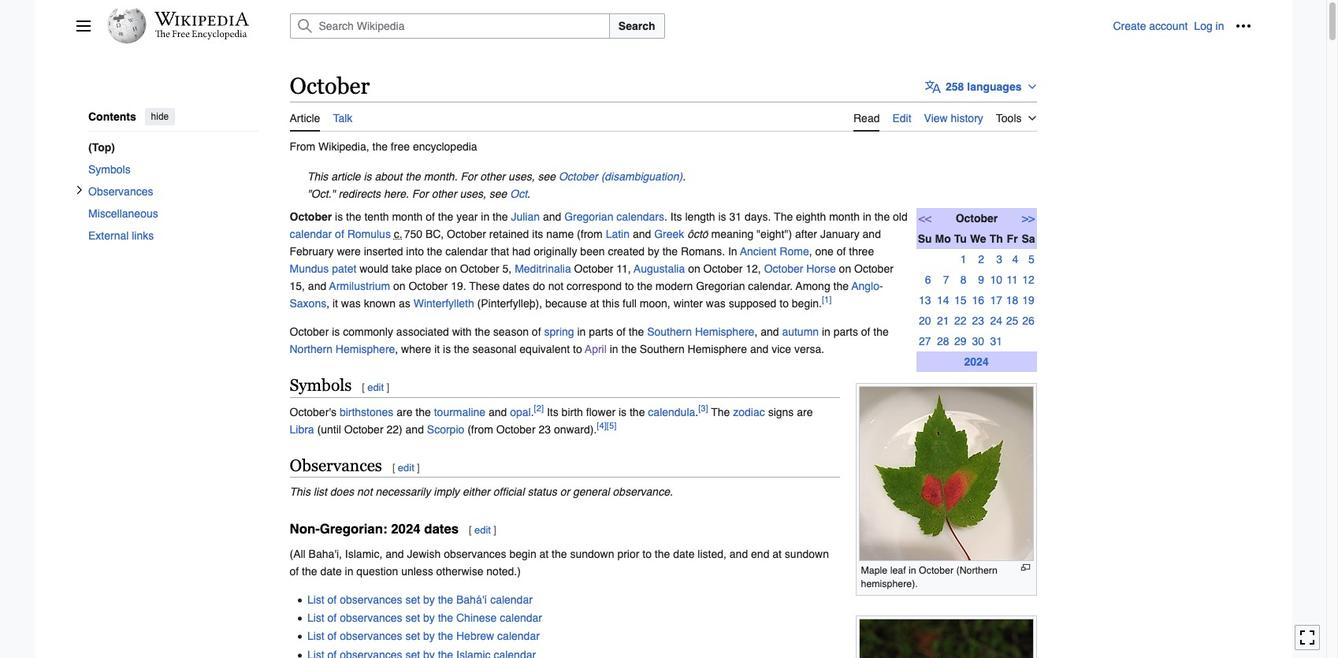 Task type: describe. For each thing, give the bounding box(es) containing it.
mundus
[[290, 262, 329, 275]]

the up scorpio link at the bottom
[[416, 406, 431, 418]]

originally
[[534, 245, 578, 258]]

28
[[937, 335, 950, 347]]

observance.
[[613, 486, 673, 499]]

had
[[512, 245, 531, 258]]

calendar right hebrew
[[498, 630, 540, 643]]

the right the begin at the bottom left of the page
[[552, 548, 567, 560]]

julian link
[[511, 210, 540, 223]]

log in and more options image
[[1236, 18, 1252, 34]]

0 vertical spatial dates
[[503, 280, 530, 292]]

maple leaf in october (northern hemisphere).
[[861, 564, 998, 590]]

edit link
[[893, 102, 912, 130]]

language progressive image
[[926, 79, 941, 94]]

12,
[[746, 262, 761, 275]]

is up the meaning at right top
[[719, 210, 727, 223]]

augustalia
[[634, 262, 685, 275]]

october down year
[[447, 228, 486, 240]]

tu
[[955, 232, 967, 245]]

is up calendar of romulus link
[[335, 210, 343, 223]]

[3]
[[699, 403, 709, 414]]

and up vice
[[761, 325, 779, 338]]

winterfylleth
[[414, 297, 474, 310]]

11 link
[[1007, 273, 1019, 286]]

24 link
[[991, 314, 1003, 327]]

symbols inside symbols link
[[88, 163, 130, 175]]

(all
[[290, 548, 306, 560]]

the left "bahá'í"
[[438, 593, 453, 606]]

edit for non-gregorian: 2024 dates
[[475, 524, 491, 536]]

[4]
[[597, 420, 607, 431]]

in inside maple leaf in october (northern hemisphere).
[[909, 564, 917, 576]]

meditrinalia
[[515, 262, 571, 275]]

17
[[991, 294, 1003, 306]]

symbols link
[[88, 158, 258, 180]]

, left where
[[395, 343, 398, 355]]

in up versa.
[[822, 325, 831, 338]]

october main content
[[283, 71, 1252, 658]]

7
[[944, 273, 950, 286]]

the up the retained
[[493, 210, 508, 223]]

(until
[[317, 423, 341, 436]]

read link
[[854, 102, 880, 131]]

the down bc
[[427, 245, 443, 258]]

one
[[816, 245, 834, 258]]

7 link
[[937, 273, 950, 286]]

october down opal 'link'
[[497, 423, 536, 436]]

23 inside october's birthstones are the tourmaline and opal . [2] its birth flower is the calendula . [3] the zodiac signs are libra (until october 22) and scorpio (from october 23 onward). [4] [5]
[[539, 423, 551, 436]]

calendar inside meaning "eight") after january and february were inserted into the calendar that had originally been created by the romans. in
[[446, 245, 488, 258]]

and inside meaning "eight") after january and february were inserted into the calendar that had originally been created by the romans. in
[[863, 228, 881, 240]]

october is the tenth month of the year in the julian and gregorian calendars . its length is 31 days. the eighth month in the old calendar of romulus c. 750 bc , october retained its name (from latin and greek ôctō
[[290, 210, 908, 240]]

x small image
[[75, 185, 84, 194]]

known
[[364, 297, 396, 310]]

13
[[919, 294, 932, 306]]

eighth
[[796, 210, 827, 223]]

article
[[331, 170, 361, 183]]

article link
[[290, 102, 320, 131]]

unless
[[401, 565, 433, 578]]

is inside october's birthstones are the tourmaline and opal . [2] its birth flower is the calendula . [3] the zodiac signs are libra (until october 22) and scorpio (from october 23 onward). [4] [5]
[[619, 406, 627, 418]]

in right april
[[610, 343, 619, 355]]

1 month from the left
[[392, 210, 423, 223]]

0 horizontal spatial dates
[[424, 521, 459, 537]]

oct link
[[510, 187, 528, 200]]

talk link
[[333, 102, 353, 130]]

the free encyclopedia image
[[155, 30, 248, 40]]

in left old
[[863, 210, 872, 223]]

the inside october's birthstones are the tourmaline and opal . [2] its birth flower is the calendula . [3] the zodiac signs are libra (until october 22) and scorpio (from october 23 onward). [4] [5]
[[712, 406, 730, 418]]

25 link
[[1007, 314, 1019, 327]]

saxons
[[290, 297, 327, 310]]

2 list from the top
[[307, 612, 325, 625]]

calendar inside october is the tenth month of the year in the julian and gregorian calendars . its length is 31 days. the eighth month in the old calendar of romulus c. 750 bc , october retained its name (from latin and greek ôctō
[[290, 228, 332, 240]]

october is commonly associated with the season of spring in parts of the southern hemisphere , and autumn in parts of the northern hemisphere , where it is the seasonal equivalent to april in the southern hemisphere and vice versa.
[[290, 325, 889, 355]]

list of observances set by the bahá'í calendar list of observances set by the chinese calendar list of observances set by the hebrew calendar
[[307, 593, 542, 643]]

4
[[1013, 253, 1019, 265]]

(from inside october is the tenth month of the year in the julian and gregorian calendars . its length is 31 days. the eighth month in the old calendar of romulus c. 750 bc , october retained its name (from latin and greek ôctō
[[577, 228, 603, 240]]

jewish
[[407, 548, 441, 560]]

0 vertical spatial uses,
[[509, 170, 535, 183]]

the left old
[[875, 210, 890, 223]]

0 vertical spatial date
[[674, 548, 695, 560]]

3 list from the top
[[307, 630, 325, 643]]

1 vertical spatial southern
[[640, 343, 685, 355]]

su mo tu we th fr sa
[[918, 232, 1036, 245]]

the down full
[[629, 325, 644, 338]]

were
[[337, 245, 361, 258]]

augustalia link
[[634, 262, 685, 275]]

the right with
[[475, 325, 490, 338]]

and inside "on october 15, and"
[[308, 280, 327, 292]]

to up full
[[625, 280, 634, 292]]

Search Wikipedia search field
[[290, 13, 610, 39]]

mo
[[936, 232, 952, 245]]

october's
[[290, 406, 337, 418]]

fullscreen image
[[1300, 630, 1316, 646]]

2 was from the left
[[706, 297, 726, 310]]

the down (all
[[302, 565, 317, 578]]

that
[[491, 245, 509, 258]]

1 vertical spatial see
[[489, 187, 507, 200]]

the up moon,
[[637, 280, 653, 292]]

calendula
[[648, 406, 696, 418]]

meaning "eight") after january and february were inserted into the calendar that had originally been created by the romans. in
[[290, 228, 881, 258]]

in inside 'personal tools' navigation
[[1216, 20, 1225, 32]]

versa.
[[795, 343, 825, 355]]

23 link
[[973, 314, 985, 327]]

observances inside (all baha'i, islamic, and jewish observances begin at the sundown prior to the date listed, and end at sundown of the date in question unless otherwise noted.)
[[444, 548, 507, 560]]

october down in
[[704, 262, 743, 275]]

opal link
[[510, 406, 531, 418]]

length
[[686, 210, 716, 223]]

2 set from the top
[[406, 612, 420, 625]]

october down the place
[[409, 280, 448, 292]]

non-gregorian: 2024 dates
[[290, 521, 459, 537]]

the left 27 on the right bottom of the page
[[874, 325, 889, 338]]

] for non-gregorian: 2024 dates
[[494, 524, 497, 536]]

of inside ancient rome , one of three mundus patet would take place on october 5, meditrinalia october 11, augustalia on october 12, october horse
[[837, 245, 846, 258]]

armilustrium
[[329, 280, 390, 292]]

the down greek
[[663, 245, 678, 258]]

, it was known as winterfylleth (ƿinterfylleþ), because at this full moon, winter was supposed to begin. [1]
[[327, 294, 832, 310]]

] for symbols
[[387, 381, 390, 393]]

observances link
[[88, 180, 258, 202]]

23 inside 13 14 15 16 17 18 19 20 21 22 23 24 25 26
[[973, 314, 985, 327]]

view history link
[[925, 102, 984, 130]]

status
[[528, 486, 557, 499]]

11
[[1007, 273, 1019, 286]]

2 horizontal spatial at
[[773, 548, 782, 560]]

prior
[[618, 548, 640, 560]]

1 horizontal spatial for
[[461, 170, 477, 183]]

gregorian for calendar.
[[696, 280, 745, 292]]

22 link
[[955, 314, 967, 327]]

, inside ancient rome , one of three mundus patet would take place on october 5, meditrinalia october 11, augustalia on october 12, october horse
[[810, 245, 813, 258]]

october up these
[[460, 262, 500, 275]]

begin
[[510, 548, 537, 560]]

edit link for symbols
[[368, 381, 384, 393]]

personal tools navigation
[[1114, 13, 1256, 39]]

and left opal 'link'
[[489, 406, 507, 418]]

6
[[925, 273, 932, 286]]

zodiac link
[[734, 406, 765, 418]]

october up talk link
[[290, 73, 370, 99]]

list of observances set by the hebrew calendar link
[[307, 630, 540, 643]]

1 horizontal spatial see
[[538, 170, 556, 183]]

16 link
[[973, 294, 985, 306]]

26 link
[[1023, 314, 1035, 327]]

calendar down noted.)
[[491, 593, 533, 606]]

the down list of observances set by the chinese calendar link
[[438, 630, 453, 643]]

winterfylleth link
[[414, 297, 474, 310]]

october up su mo tu we th fr sa
[[956, 212, 998, 224]]

equivalent
[[520, 343, 570, 355]]

meditrinalia link
[[515, 262, 571, 275]]

the right april
[[622, 343, 637, 355]]

october down the "oct."
[[290, 210, 332, 223]]

on up 19.
[[445, 262, 457, 275]]

27
[[919, 335, 932, 347]]

the left anglo-
[[834, 280, 849, 292]]

(all baha'i, islamic, and jewish observances begin at the sundown prior to the date listed, and end at sundown of the date in question unless otherwise noted.)
[[290, 548, 829, 578]]

the up list of observances set by the hebrew calendar 'link'
[[438, 612, 453, 625]]

at inside , it was known as winterfylleth (ƿinterfylleþ), because at this full moon, winter was supposed to begin. [1]
[[590, 297, 600, 310]]

] for observances
[[417, 462, 420, 473]]

official
[[493, 486, 525, 499]]

place
[[416, 262, 442, 275]]

the up bc
[[438, 210, 454, 223]]

0 horizontal spatial 2024
[[391, 521, 421, 537]]

these
[[469, 280, 500, 292]]

into
[[406, 245, 424, 258]]

list of observances set by the chinese calendar link
[[307, 612, 542, 625]]

end
[[751, 548, 770, 560]]

mundus patet link
[[290, 262, 357, 275]]

is down associated on the left of the page
[[443, 343, 451, 355]]

log
[[1195, 20, 1213, 32]]

edit link for non-gregorian: 2024 dates
[[475, 524, 491, 536]]

the right prior
[[655, 548, 670, 560]]

miscellaneous
[[88, 207, 158, 219]]

, down supposed
[[755, 325, 758, 338]]

october link
[[956, 212, 998, 224]]

and right the 22)
[[406, 423, 424, 436]]

by up list of observances set by the chinese calendar link
[[423, 593, 435, 606]]

and left end at the bottom right
[[730, 548, 748, 560]]

southern hemisphere link
[[647, 325, 755, 338]]

[ for symbols
[[362, 381, 365, 393]]

28 link
[[937, 335, 950, 347]]

inserted
[[364, 245, 403, 258]]

and up question
[[386, 548, 404, 560]]

tenth
[[365, 210, 389, 223]]

october element
[[290, 131, 1037, 658]]

hemisphere down supposed
[[695, 325, 755, 338]]

19.
[[451, 280, 466, 292]]

0 horizontal spatial uses,
[[460, 187, 486, 200]]

by down list of observances set by the chinese calendar link
[[423, 630, 435, 643]]



Task type: vqa. For each thing, say whether or not it's contained in the screenshot.
edit link to the left
yes



Task type: locate. For each thing, give the bounding box(es) containing it.
note
[[290, 168, 1037, 185], [290, 185, 1037, 202]]

retained
[[489, 228, 529, 240]]

1 parts from the left
[[589, 325, 614, 338]]

] up birthstones
[[387, 381, 390, 393]]

redirects
[[339, 187, 381, 200]]

was down the armilustrium link
[[341, 297, 361, 310]]

13 link
[[919, 294, 932, 306]]

2 vertical spatial ]
[[494, 524, 497, 536]]

in right "log"
[[1216, 20, 1225, 32]]

this up the "oct."
[[307, 170, 328, 183]]

2
[[979, 253, 985, 265]]

gregorian up meaning "eight") after january and february were inserted into the calendar that had originally been created by the romans. in
[[565, 210, 614, 223]]

1 horizontal spatial dates
[[503, 280, 530, 292]]

modern
[[656, 280, 693, 292]]

2 vertical spatial [ edit ]
[[469, 524, 497, 536]]

after
[[796, 228, 818, 240]]

april
[[585, 343, 607, 355]]

0 vertical spatial 31
[[730, 210, 742, 223]]

0 horizontal spatial date
[[320, 565, 342, 578]]

the
[[774, 210, 793, 223], [712, 406, 730, 418]]

hemisphere).
[[861, 578, 918, 590]]

c.
[[394, 228, 403, 240]]

the up calendar of romulus link
[[346, 210, 362, 223]]

0 horizontal spatial [
[[362, 381, 365, 393]]

1 horizontal spatial 31
[[991, 335, 1003, 347]]

, inside october is the tenth month of the year in the julian and gregorian calendars . its length is 31 days. the eighth month in the old calendar of romulus c. 750 bc , october retained its name (from latin and greek ôctō
[[441, 228, 444, 240]]

1 sundown from the left
[[570, 548, 615, 560]]

as
[[399, 297, 411, 310]]

the inside this article is about the month. for other uses, see october (disambiguation) . "oct." redirects here. for other uses, see oct .
[[406, 170, 421, 183]]

begin.
[[792, 297, 822, 310]]

is inside this article is about the month. for other uses, see october (disambiguation) . "oct." redirects here. for other uses, see oct .
[[364, 170, 372, 183]]

0 vertical spatial observances
[[88, 185, 153, 197]]

old
[[893, 210, 908, 223]]

1 horizontal spatial observances
[[290, 456, 382, 475]]

hemisphere down southern hemisphere link
[[688, 343, 748, 355]]

0 horizontal spatial parts
[[589, 325, 614, 338]]

30
[[973, 335, 985, 347]]

calendar up february
[[290, 228, 332, 240]]

1 horizontal spatial edit link
[[398, 462, 415, 473]]

[5] link
[[607, 420, 617, 431]]

its right [2] link
[[547, 406, 559, 418]]

1 horizontal spatial [
[[393, 462, 395, 473]]

1 horizontal spatial gregorian
[[696, 280, 745, 292]]

29 link
[[955, 335, 967, 347]]

by
[[648, 245, 660, 258], [423, 593, 435, 606], [423, 612, 435, 625], [423, 630, 435, 643]]

note containing this article is about the month. for other uses, see
[[290, 168, 1037, 185]]

hemisphere down commonly
[[336, 343, 395, 355]]

, inside , it was known as winterfylleth (ƿinterfylleþ), because at this full moon, winter was supposed to begin. [1]
[[327, 297, 330, 310]]

0 vertical spatial for
[[461, 170, 477, 183]]

and down mundus patet link
[[308, 280, 327, 292]]

moon,
[[640, 297, 671, 310]]

1 vertical spatial 23
[[539, 423, 551, 436]]

miscellaneous link
[[88, 202, 258, 224]]

[ edit ] up "necessarily"
[[393, 462, 420, 473]]

(from inside october's birthstones are the tourmaline and opal . [2] its birth flower is the calendula . [3] the zodiac signs are libra (until october 22) and scorpio (from october 23 onward). [4] [5]
[[468, 423, 493, 436]]

0 horizontal spatial [ edit ]
[[362, 381, 390, 393]]

[2]
[[534, 403, 544, 414]]

ancient
[[740, 245, 777, 258]]

not
[[549, 280, 564, 292], [357, 486, 373, 499]]

[ edit ] for non-gregorian: 2024 dates
[[469, 524, 497, 536]]

october up northern
[[290, 325, 329, 338]]

2 vertical spatial list
[[307, 630, 325, 643]]

Search search field
[[271, 13, 1114, 39]]

1 list from the top
[[307, 593, 325, 606]]

on down take on the top of page
[[393, 280, 406, 292]]

commonly
[[343, 325, 393, 338]]

of
[[426, 210, 435, 223], [335, 228, 344, 240], [837, 245, 846, 258], [532, 325, 541, 338], [617, 325, 626, 338], [862, 325, 871, 338], [290, 565, 299, 578], [328, 593, 337, 606], [328, 612, 337, 625], [328, 630, 337, 643]]

1 vertical spatial dates
[[424, 521, 459, 537]]

calendar right chinese
[[500, 612, 542, 625]]

talk
[[333, 112, 353, 124]]

0 vertical spatial list
[[307, 593, 325, 606]]

of inside (all baha'i, islamic, and jewish observances begin at the sundown prior to the date listed, and end at sundown of the date in question unless otherwise noted.)
[[290, 565, 299, 578]]

october down birthstones 'link'
[[344, 423, 384, 436]]

tourmaline
[[434, 406, 486, 418]]

0 vertical spatial not
[[549, 280, 564, 292]]

on october 15, and
[[290, 262, 894, 292]]

october's birthstones are the tourmaline and opal . [2] its birth flower is the calendula . [3] the zodiac signs are libra (until october 22) and scorpio (from october 23 onward). [4] [5]
[[290, 403, 813, 436]]

0 horizontal spatial sundown
[[570, 548, 615, 560]]

edit link for observances
[[398, 462, 415, 473]]

and down calendars
[[633, 228, 651, 240]]

0 horizontal spatial edit link
[[368, 381, 384, 393]]

0 vertical spatial this
[[307, 170, 328, 183]]

the
[[373, 140, 388, 153], [406, 170, 421, 183], [346, 210, 362, 223], [438, 210, 454, 223], [493, 210, 508, 223], [875, 210, 890, 223], [427, 245, 443, 258], [663, 245, 678, 258], [637, 280, 653, 292], [834, 280, 849, 292], [475, 325, 490, 338], [629, 325, 644, 338], [874, 325, 889, 338], [454, 343, 470, 355], [622, 343, 637, 355], [416, 406, 431, 418], [630, 406, 645, 418], [552, 548, 567, 560], [655, 548, 670, 560], [302, 565, 317, 578], [438, 593, 453, 606], [438, 612, 453, 625], [438, 630, 453, 643]]

in right leaf
[[909, 564, 917, 576]]

"eight")
[[757, 228, 792, 240]]

0 horizontal spatial gregorian
[[565, 210, 614, 223]]

october inside maple leaf in october (northern hemisphere).
[[919, 564, 954, 576]]

gregorian for calendars
[[565, 210, 614, 223]]

1 horizontal spatial was
[[706, 297, 726, 310]]

symbols inside october element
[[290, 376, 352, 395]]

its inside october's birthstones are the tourmaline and opal . [2] its birth flower is the calendula . [3] the zodiac signs are libra (until october 22) and scorpio (from october 23 onward). [4] [5]
[[547, 406, 559, 418]]

external links
[[88, 229, 154, 242]]

spring
[[544, 325, 574, 338]]

was right winter
[[706, 297, 726, 310]]

1 horizontal spatial the
[[774, 210, 793, 223]]

fr
[[1007, 232, 1018, 245]]

(northern
[[957, 564, 998, 576]]

2 month from the left
[[830, 210, 860, 223]]

uses, up year
[[460, 187, 486, 200]]

otherwise
[[436, 565, 484, 578]]

0 vertical spatial [ edit ]
[[362, 381, 390, 393]]

1 vertical spatial set
[[406, 612, 420, 625]]

1 horizontal spatial it
[[435, 343, 440, 355]]

0 horizontal spatial its
[[547, 406, 559, 418]]

autumn
[[782, 325, 819, 338]]

observances
[[444, 548, 507, 560], [340, 593, 403, 606], [340, 612, 403, 625], [340, 630, 403, 643]]

2 note from the top
[[290, 185, 1037, 202]]

19
[[1023, 294, 1035, 306]]

parts up april link
[[589, 325, 614, 338]]

this for this list does not necessarily imply either official status or general observance.
[[290, 486, 311, 499]]

october up anglo-
[[855, 262, 894, 275]]

uses, up 'oct' link
[[509, 170, 535, 183]]

31 inside october is the tenth month of the year in the julian and gregorian calendars . its length is 31 days. the eighth month in the old calendar of romulus c. 750 bc , october retained its name (from latin and greek ôctō
[[730, 210, 742, 223]]

on down romans.
[[688, 262, 701, 275]]

april link
[[585, 343, 607, 355]]

and up name
[[543, 210, 562, 223]]

1 vertical spatial [
[[393, 462, 395, 473]]

on
[[445, 262, 457, 275], [688, 262, 701, 275], [839, 262, 852, 275], [393, 280, 406, 292]]

for right here.
[[412, 187, 429, 200]]

to down calendar.
[[780, 297, 789, 310]]

0 horizontal spatial month
[[392, 210, 423, 223]]

its inside october is the tenth month of the year in the julian and gregorian calendars . its length is 31 days. the eighth month in the old calendar of romulus c. 750 bc , october retained its name (from latin and greek ôctō
[[671, 210, 682, 223]]

2 vertical spatial edit link
[[475, 524, 491, 536]]

the left calendula
[[630, 406, 645, 418]]

note up calendars
[[290, 168, 1037, 185]]

october up correspond
[[574, 262, 614, 275]]

see left 'oct' link
[[489, 187, 507, 200]]

note containing "oct." redirects here. for other uses, see
[[290, 185, 1037, 202]]

1 are from the left
[[397, 406, 413, 418]]

zodiac
[[734, 406, 765, 418]]

dates up (ƿinterfylleþ),
[[503, 280, 530, 292]]

1 vertical spatial the
[[712, 406, 730, 418]]

0 vertical spatial (from
[[577, 228, 603, 240]]

1 horizontal spatial uses,
[[509, 170, 535, 183]]

1 horizontal spatial symbols
[[290, 376, 352, 395]]

1 horizontal spatial month
[[830, 210, 860, 223]]

0 horizontal spatial are
[[397, 406, 413, 418]]

ôctō
[[688, 228, 709, 240]]

greek link
[[655, 228, 685, 240]]

edit up "necessarily"
[[398, 462, 415, 473]]

[ up "necessarily"
[[393, 462, 395, 473]]

the down with
[[454, 343, 470, 355]]

libra link
[[290, 423, 314, 436]]

0 vertical spatial ]
[[387, 381, 390, 393]]

2 horizontal spatial ]
[[494, 524, 497, 536]]

hebrew
[[457, 630, 495, 643]]

23 right 22
[[973, 314, 985, 327]]

0 horizontal spatial it
[[333, 297, 338, 310]]

2 parts from the left
[[834, 325, 859, 338]]

season
[[493, 325, 529, 338]]

[ for non-gregorian: 2024 dates
[[469, 524, 472, 536]]

0 vertical spatial its
[[671, 210, 682, 223]]

1 horizontal spatial parts
[[834, 325, 859, 338]]

1 vertical spatial its
[[547, 406, 559, 418]]

by inside meaning "eight") after january and february were inserted into the calendar that had originally been created by the romans. in
[[648, 245, 660, 258]]

0 horizontal spatial symbols
[[88, 163, 130, 175]]

the inside october is the tenth month of the year in the julian and gregorian calendars . its length is 31 days. the eighth month in the old calendar of romulus c. 750 bc , october retained its name (from latin and greek ôctō
[[774, 210, 793, 223]]

1 was from the left
[[341, 297, 361, 310]]

october (disambiguation) link
[[559, 170, 683, 183]]

edit up birthstones 'link'
[[368, 381, 384, 393]]

2 are from the left
[[797, 406, 813, 418]]

onward).
[[554, 423, 597, 436]]

1 horizontal spatial 23
[[973, 314, 985, 327]]

is right flower
[[619, 406, 627, 418]]

0 horizontal spatial 31
[[730, 210, 742, 223]]

the up here.
[[406, 170, 421, 183]]

is
[[364, 170, 372, 183], [335, 210, 343, 223], [719, 210, 727, 223], [332, 325, 340, 338], [443, 343, 451, 355], [619, 406, 627, 418]]

31 up the meaning at right top
[[730, 210, 742, 223]]

this for this article is about the month. for other uses, see october (disambiguation) . "oct." redirects here. for other uses, see oct .
[[307, 170, 328, 183]]

from wikipedia, the free encyclopedia
[[290, 140, 478, 153]]

2 horizontal spatial [
[[469, 524, 472, 536]]

edit for observances
[[398, 462, 415, 473]]

17 link
[[991, 294, 1003, 306]]

in right spring
[[578, 325, 586, 338]]

2 sundown from the left
[[785, 548, 829, 560]]

it right saxons
[[333, 297, 338, 310]]

in down islamic, on the left of the page
[[345, 565, 354, 578]]

october down ancient rome link
[[765, 262, 804, 275]]

sundown left prior
[[570, 548, 615, 560]]

1 vertical spatial for
[[412, 187, 429, 200]]

0 vertical spatial edit
[[368, 381, 384, 393]]

october inside october is commonly associated with the season of spring in parts of the southern hemisphere , and autumn in parts of the northern hemisphere , where it is the seasonal equivalent to april in the southern hemisphere and vice versa.
[[290, 325, 329, 338]]

[ edit ] down this list does not necessarily imply either official status or general observance. in the bottom of the page
[[469, 524, 497, 536]]

this left list
[[290, 486, 311, 499]]

set
[[406, 593, 420, 606], [406, 612, 420, 625], [406, 630, 420, 643]]

0 horizontal spatial edit
[[368, 381, 384, 393]]

[ edit ] for symbols
[[362, 381, 390, 393]]

1 note from the top
[[290, 168, 1037, 185]]

edit down this list does not necessarily imply either official status or general observance. in the bottom of the page
[[475, 524, 491, 536]]

to inside , it was known as winterfylleth (ƿinterfylleþ), because at this full moon, winter was supposed to begin. [1]
[[780, 297, 789, 310]]

31 right 30 link on the right of the page
[[991, 335, 1003, 347]]

19 link
[[1023, 294, 1035, 306]]

0 horizontal spatial not
[[357, 486, 373, 499]]

2024 down 30 link on the right of the page
[[965, 355, 989, 368]]

it inside october is commonly associated with the season of spring in parts of the southern hemisphere , and autumn in parts of the northern hemisphere , where it is the seasonal equivalent to april in the southern hemisphere and vice versa.
[[435, 343, 440, 355]]

0 horizontal spatial other
[[432, 187, 457, 200]]

with
[[452, 325, 472, 338]]

meaning
[[712, 228, 754, 240]]

2 horizontal spatial edit link
[[475, 524, 491, 536]]

1 vertical spatial not
[[357, 486, 373, 499]]

in inside (all baha'i, islamic, and jewish observances begin at the sundown prior to the date listed, and end at sundown of the date in question unless otherwise noted.)
[[345, 565, 354, 578]]

menu image
[[75, 18, 91, 34]]

[1] link
[[822, 294, 832, 305]]

1 vertical spatial it
[[435, 343, 440, 355]]

maple
[[861, 564, 888, 576]]

armilustrium on october 19. these dates do not correspond to the modern gregorian calendar. among the
[[329, 280, 852, 292]]

[ for observances
[[393, 462, 395, 473]]

birthstones link
[[340, 406, 394, 418]]

0 vertical spatial symbols
[[88, 163, 130, 175]]

0 horizontal spatial observances
[[88, 185, 153, 197]]

at right end at the bottom right
[[773, 548, 782, 560]]

1 horizontal spatial date
[[674, 548, 695, 560]]

1 horizontal spatial 2024
[[965, 355, 989, 368]]

1 vertical spatial other
[[432, 187, 457, 200]]

3 set from the top
[[406, 630, 420, 643]]

in right year
[[481, 210, 490, 223]]

note down (disambiguation)
[[290, 185, 1037, 202]]

0 horizontal spatial 23
[[539, 423, 551, 436]]

free
[[391, 140, 410, 153]]

the up "eight")
[[774, 210, 793, 223]]

calendars
[[617, 210, 665, 223]]

258 languages
[[946, 80, 1022, 93]]

wikipedia image
[[154, 12, 249, 26]]

parts
[[589, 325, 614, 338], [834, 325, 859, 338]]

[ edit ] for observances
[[393, 462, 420, 473]]

1 horizontal spatial other
[[480, 170, 506, 183]]

southern down moon,
[[647, 325, 692, 338]]

to left april link
[[573, 343, 582, 355]]

on inside "on october 15, and"
[[839, 262, 852, 275]]

correspond
[[567, 280, 622, 292]]

[
[[362, 381, 365, 393], [393, 462, 395, 473], [469, 524, 472, 536]]

by up augustalia link
[[648, 245, 660, 258]]

0 vertical spatial it
[[333, 297, 338, 310]]

2 vertical spatial [
[[469, 524, 472, 536]]

winter
[[674, 297, 703, 310]]

month up 750 in the left top of the page
[[392, 210, 423, 223]]

23 down [2]
[[539, 423, 551, 436]]

6 link
[[919, 273, 932, 286]]

and left vice
[[751, 343, 769, 355]]

october inside this article is about the month. for other uses, see october (disambiguation) . "oct." redirects here. for other uses, see oct .
[[559, 170, 598, 183]]

gregorian up supposed
[[696, 280, 745, 292]]

23
[[973, 314, 985, 327], [539, 423, 551, 436]]

0 vertical spatial see
[[538, 170, 556, 183]]

october right leaf
[[919, 564, 954, 576]]

october
[[290, 73, 370, 99], [559, 170, 598, 183], [290, 210, 332, 223], [956, 212, 998, 224], [447, 228, 486, 240], [460, 262, 500, 275], [574, 262, 614, 275], [704, 262, 743, 275], [765, 262, 804, 275], [855, 262, 894, 275], [409, 280, 448, 292], [290, 325, 329, 338], [344, 423, 384, 436], [497, 423, 536, 436], [919, 564, 954, 576]]

observances inside october element
[[290, 456, 382, 475]]

anglo- saxons
[[290, 280, 884, 310]]

edit for symbols
[[368, 381, 384, 393]]

0 vertical spatial southern
[[647, 325, 692, 338]]

gregorian inside october is the tenth month of the year in the julian and gregorian calendars . its length is 31 days. the eighth month in the old calendar of romulus c. 750 bc , october retained its name (from latin and greek ôctō
[[565, 210, 614, 223]]

0 horizontal spatial at
[[540, 548, 549, 560]]

27 28 29 30 31
[[919, 335, 1003, 347]]

1 vertical spatial (from
[[468, 423, 493, 436]]

24
[[991, 314, 1003, 327]]

1 horizontal spatial not
[[549, 280, 564, 292]]

1 vertical spatial uses,
[[460, 187, 486, 200]]

october up october is the tenth month of the year in the julian and gregorian calendars . its length is 31 days. the eighth month in the old calendar of romulus c. 750 bc , october retained its name (from latin and greek ôctō
[[559, 170, 598, 183]]

>> link
[[1022, 212, 1035, 224]]

[ edit ] up birthstones 'link'
[[362, 381, 390, 393]]

dates up jewish
[[424, 521, 459, 537]]

0 vertical spatial 2024
[[965, 355, 989, 368]]

to right prior
[[643, 548, 652, 560]]

] down this list does not necessarily imply either official status or general observance. in the bottom of the page
[[494, 524, 497, 536]]

is up northern hemisphere link
[[332, 325, 340, 338]]

would
[[360, 262, 389, 275]]

. inside october is the tenth month of the year in the julian and gregorian calendars . its length is 31 days. the eighth month in the old calendar of romulus c. 750 bc , october retained its name (from latin and greek ôctō
[[665, 210, 668, 223]]

sa
[[1022, 232, 1036, 245]]

is up the redirects
[[364, 170, 372, 183]]

on down three
[[839, 262, 852, 275]]

25
[[1007, 314, 1019, 327]]

] up "necessarily"
[[417, 462, 420, 473]]

0 horizontal spatial ]
[[387, 381, 390, 393]]

1 vertical spatial edit
[[398, 462, 415, 473]]

this inside this article is about the month. for other uses, see october (disambiguation) . "oct." redirects here. for other uses, see oct .
[[307, 170, 328, 183]]

calendar left that
[[446, 245, 488, 258]]

by up list of observances set by the hebrew calendar 'link'
[[423, 612, 435, 625]]

to inside october is commonly associated with the season of spring in parts of the southern hemisphere , and autumn in parts of the northern hemisphere , where it is the seasonal equivalent to april in the southern hemisphere and vice versa.
[[573, 343, 582, 355]]

it right where
[[435, 343, 440, 355]]

it inside , it was known as winterfylleth (ƿinterfylleþ), because at this full moon, winter was supposed to begin. [1]
[[333, 297, 338, 310]]

0 horizontal spatial the
[[712, 406, 730, 418]]

0 horizontal spatial see
[[489, 187, 507, 200]]

noted.)
[[487, 565, 521, 578]]

1 vertical spatial date
[[320, 565, 342, 578]]

to inside (all baha'i, islamic, and jewish observances begin at the sundown prior to the date listed, and end at sundown of the date in question unless otherwise noted.)
[[643, 548, 652, 560]]

birth
[[562, 406, 583, 418]]

1 horizontal spatial [ edit ]
[[393, 462, 420, 473]]

, right 750 in the left top of the page
[[441, 228, 444, 240]]

0 vertical spatial [
[[362, 381, 365, 393]]

for right month.
[[461, 170, 477, 183]]

0 vertical spatial the
[[774, 210, 793, 223]]

1 horizontal spatial at
[[590, 297, 600, 310]]

1 vertical spatial gregorian
[[696, 280, 745, 292]]

0 vertical spatial gregorian
[[565, 210, 614, 223]]

the left free
[[373, 140, 388, 153]]

where
[[401, 343, 432, 355]]

22)
[[387, 423, 403, 436]]

2 vertical spatial edit
[[475, 524, 491, 536]]

22
[[955, 314, 967, 327]]

1 set from the top
[[406, 593, 420, 606]]

0 vertical spatial other
[[480, 170, 506, 183]]

southern down southern hemisphere link
[[640, 343, 685, 355]]

1 vertical spatial 31
[[991, 335, 1003, 347]]

"oct."
[[307, 187, 335, 200]]

1 horizontal spatial are
[[797, 406, 813, 418]]

october inside "on october 15, and"
[[855, 262, 894, 275]]

at left this
[[590, 297, 600, 310]]

0 horizontal spatial was
[[341, 297, 361, 310]]

date down the baha'i, on the bottom left of page
[[320, 565, 342, 578]]

1 horizontal spatial its
[[671, 210, 682, 223]]

, down mundus patet link
[[327, 297, 330, 310]]

rome
[[780, 245, 810, 258]]

0 horizontal spatial for
[[412, 187, 429, 200]]



